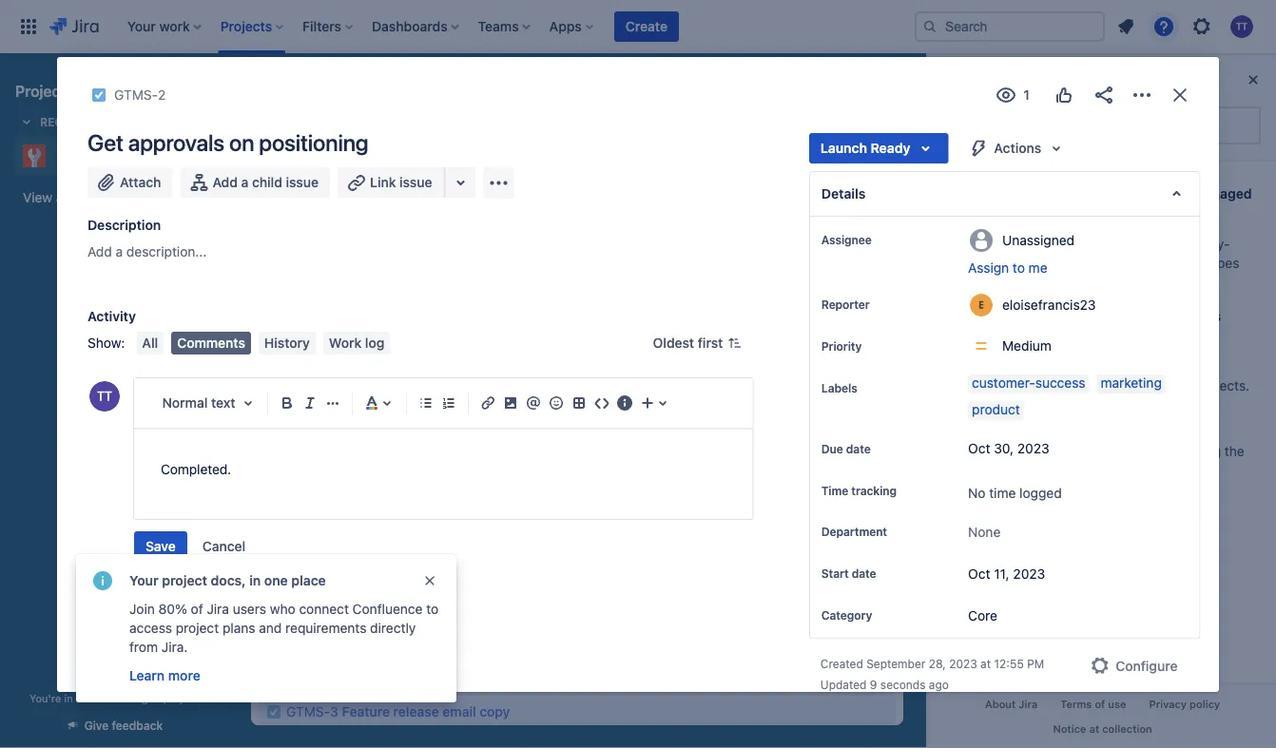 Task type: locate. For each thing, give the bounding box(es) containing it.
2 horizontal spatial get
[[618, 466, 641, 481]]

first
[[698, 335, 723, 351]]

and down the "management"
[[1075, 378, 1098, 394]]

at down terms of use link
[[1090, 723, 1100, 735]]

time
[[821, 484, 848, 498]]

2 horizontal spatial and
[[1075, 378, 1098, 394]]

for inside schedule a due date for your items by using the calendar in your business project.
[[1082, 444, 1099, 460]]

all
[[56, 190, 70, 206]]

bold ⌘b image
[[276, 392, 299, 415]]

with
[[1017, 607, 1043, 623]]

9 inside created september 28, 2023 at 12:55 pm updated 9 seconds ago
[[870, 679, 877, 692]]

get
[[88, 129, 123, 156], [618, 466, 641, 481], [342, 600, 364, 616]]

for up the 'business' on the bottom of page
[[1082, 444, 1099, 460]]

the up project,
[[1028, 236, 1047, 252]]

priority pin to top. only you can see pinned fields. image
[[866, 339, 881, 354]]

schedule inside schedule a due date for your items by using the calendar in your business project.
[[952, 444, 1010, 460]]

1 vertical spatial of
[[1095, 699, 1106, 711]]

9 link
[[380, 398, 411, 428]]

launch ad campaign link down 20 link
[[625, 535, 896, 563]]

launch ready button
[[809, 133, 948, 164]]

at left 12:55
[[981, 658, 991, 671]]

3 inside button
[[516, 570, 524, 586]]

and up labels pin to top. only you can see pinned fields. image
[[854, 361, 878, 377]]

0 horizontal spatial work
[[329, 335, 362, 351]]

0 horizontal spatial launch ad campaign
[[348, 675, 478, 691]]

2 vertical spatial launch
[[348, 675, 394, 691]]

28 link
[[836, 637, 866, 667]]

1 vertical spatial launch ad campaign button
[[259, 670, 896, 696]]

a inside schedule a due date for your items by using the calendar in your business project.
[[1013, 444, 1020, 460]]

1 horizontal spatial positioning
[[452, 600, 521, 616]]

show
[[954, 499, 989, 515]]

eloisefrancis23
[[1002, 297, 1096, 313]]

find out what's changed in jira
[[979, 536, 1170, 552]]

gtms-3 button
[[444, 565, 896, 592]]

12 link
[[653, 398, 684, 428]]

use up manage
[[952, 359, 976, 375]]

1 horizontal spatial of
[[1095, 699, 1106, 711]]

due date pin to top. only you can see pinned fields. image
[[875, 441, 890, 457]]

use for use the project management template to manage short-term and delivery-based projects.
[[952, 359, 976, 375]]

2 issue from the left
[[400, 175, 432, 190]]

1 oct from the top
[[968, 441, 990, 457]]

add image, video, or file image
[[500, 392, 522, 415]]

launch inside dropdown button
[[820, 140, 867, 156]]

1 vertical spatial on
[[709, 466, 725, 481]]

2023 right 30,
[[1017, 441, 1050, 457]]

0 vertical spatial get
[[88, 129, 123, 156]]

9 left "bullet list ⌘⇧8" icon
[[392, 406, 399, 420]]

launch ad campaign for 'launch ad campaign' button to the bottom
[[348, 675, 478, 691]]

1 vertical spatial 3
[[330, 705, 338, 720]]

modify
[[1080, 255, 1122, 271]]

2023
[[1017, 441, 1050, 457], [1013, 566, 1045, 582], [949, 658, 977, 671]]

work
[[1008, 309, 1041, 324], [329, 335, 362, 351]]

2 for gtms-2 get approvals on positioning
[[330, 600, 338, 616]]

tracking
[[851, 484, 897, 498]]

menu bar containing all
[[133, 332, 394, 355]]

cancel
[[202, 539, 246, 555]]

1 vertical spatial and
[[1075, 378, 1098, 394]]

1 horizontal spatial on
[[432, 600, 448, 616]]

to inside how to create workflows in company-managed projects?
[[984, 186, 997, 202]]

2 use from the top
[[952, 359, 976, 375]]

department
[[821, 526, 887, 539]]

table image
[[568, 392, 591, 415]]

13 link
[[744, 398, 775, 428]]

use down are on the top right
[[952, 309, 977, 324]]

0 vertical spatial your
[[1069, 412, 1098, 428]]

3 right dismiss icon
[[516, 570, 524, 586]]

privacy
[[1150, 699, 1187, 711]]

17 inside button
[[992, 499, 1006, 515]]

task image
[[91, 88, 107, 103]]

0 horizontal spatial get approvals on positioning
[[88, 129, 369, 156]]

eloisefrancis23 image
[[472, 167, 502, 197]]

board
[[338, 119, 375, 135]]

1 horizontal spatial 3
[[516, 570, 524, 586]]

2 horizontal spatial your
[[1102, 444, 1129, 460]]

a inside add a child issue button
[[241, 175, 249, 190]]

a left the child
[[241, 175, 249, 190]]

0 vertical spatial calendar
[[1101, 412, 1157, 428]]

1 column header from the left
[[259, 258, 350, 293]]

get approvals on positioning up 19 link
[[618, 466, 798, 481]]

launch ad campaign up release
[[348, 675, 478, 691]]

managed down create, at top
[[952, 255, 1009, 271]]

date
[[846, 442, 871, 456], [1051, 444, 1078, 460], [852, 567, 876, 581]]

issue right the child
[[286, 175, 319, 190]]

oct left 11,
[[968, 566, 990, 582]]

items inside schedule a due date for your items by using the calendar in your business project.
[[1133, 444, 1166, 460]]

campaign for 'launch ad campaign' button to the top
[[784, 541, 846, 557]]

work inside use jira work management for operations project
[[1008, 309, 1041, 324]]

0 vertical spatial 2023
[[1017, 441, 1050, 457]]

0 vertical spatial positioning
[[259, 129, 369, 156]]

a for add a child issue
[[241, 175, 249, 190]]

for
[[1132, 309, 1150, 324], [1082, 444, 1099, 460]]

assign
[[968, 260, 1009, 276]]

using
[[1189, 444, 1222, 460]]

0 horizontal spatial 3
[[330, 705, 338, 720]]

project up customer-success at bottom
[[1003, 359, 1047, 375]]

1 horizontal spatial items
[[1133, 444, 1166, 460]]

feedback
[[112, 720, 163, 733]]

gtms- inside gtms-2 link
[[114, 87, 158, 103]]

oct left 30,
[[968, 441, 990, 457]]

the right using
[[1225, 444, 1245, 460]]

2023 for oct 30, 2023
[[1017, 441, 1050, 457]]

add
[[213, 175, 238, 190], [88, 244, 112, 260]]

company-
[[1129, 186, 1193, 202], [1169, 236, 1231, 252]]

2023 right 11,
[[1013, 566, 1045, 582]]

1 vertical spatial launch ad campaign
[[348, 675, 478, 691]]

campaign up email
[[417, 675, 478, 691]]

items up project.
[[1133, 444, 1166, 460]]

jira up plans
[[207, 602, 229, 617]]

0 vertical spatial 9
[[392, 406, 399, 420]]

create banner
[[0, 0, 1277, 53]]

project up kickoff
[[952, 328, 998, 343]]

for left operations at right
[[1132, 309, 1150, 324]]

1 horizontal spatial get
[[342, 600, 364, 616]]

1 vertical spatial managed
[[952, 255, 1009, 271]]

jira up documentation
[[1147, 536, 1170, 552]]

work left "log" at top left
[[329, 335, 362, 351]]

column header
[[259, 258, 350, 293], [350, 258, 441, 293], [441, 258, 532, 293], [532, 258, 623, 293], [623, 258, 714, 293], [714, 258, 805, 293]]

5 column header from the left
[[623, 258, 714, 293]]

1 vertical spatial learn
[[129, 668, 165, 684]]

team-
[[85, 693, 115, 705]]

menu bar
[[133, 332, 394, 355]]

approvals inside get approvals on positioning dialog
[[128, 129, 224, 156]]

jira down handled.
[[981, 309, 1004, 324]]

1 horizontal spatial 9
[[870, 679, 877, 692]]

1 vertical spatial schedule
[[952, 444, 1010, 460]]

0 vertical spatial 2
[[158, 87, 166, 103]]

0 vertical spatial company-
[[1129, 186, 1193, 202]]

your down due at the bottom right of page
[[1023, 463, 1051, 479]]

1 vertical spatial positioning
[[728, 466, 798, 481]]

1 horizontal spatial 2
[[330, 600, 338, 616]]

tab list
[[240, 110, 915, 145]]

the up the customer-
[[980, 359, 1000, 375]]

ad down 20 link
[[765, 541, 781, 557]]

1 vertical spatial get
[[618, 466, 641, 481]]

about
[[986, 699, 1016, 711]]

11 left host
[[330, 332, 342, 347]]

1 horizontal spatial launch ad campaign
[[716, 541, 846, 557]]

launch ad campaign button down 20 link
[[626, 536, 896, 562]]

2023 inside created september 28, 2023 at 12:55 pm updated 9 seconds ago
[[949, 658, 977, 671]]

0 horizontal spatial 9
[[392, 406, 399, 420]]

to down dismiss icon
[[426, 602, 439, 617]]

0 horizontal spatial your
[[1023, 463, 1051, 479]]

date up the 'business' on the bottom of page
[[1051, 444, 1078, 460]]

0 vertical spatial on
[[229, 129, 254, 156]]

a left due at the bottom right of page
[[1013, 444, 1020, 460]]

your down term
[[1069, 412, 1098, 428]]

to inside use the project management template to manage short-term and delivery-based projects.
[[1192, 359, 1204, 375]]

a inside create, edit the workflow used in a company- managed project, or modify the way task types are handled.
[[1158, 236, 1165, 252]]

your up project.
[[1102, 444, 1129, 460]]

grid
[[259, 258, 1045, 749]]

1 horizontal spatial add
[[213, 175, 238, 190]]

launch down 20
[[716, 541, 762, 557]]

campaign up the "start"
[[784, 541, 846, 557]]

search image
[[923, 19, 938, 34]]

1 vertical spatial 2
[[330, 600, 338, 616]]

2 horizontal spatial positioning
[[728, 466, 798, 481]]

oldest
[[653, 335, 695, 351]]

2 up requirements
[[330, 600, 338, 616]]

learn more
[[129, 668, 201, 684]]

0 horizontal spatial for
[[1082, 444, 1099, 460]]

1 schedule from the top
[[952, 412, 1012, 428]]

1 horizontal spatial close image
[[1243, 69, 1265, 91]]

0 vertical spatial for
[[1132, 309, 1150, 324]]

add down description
[[88, 244, 112, 260]]

contact support
[[979, 680, 1079, 695]]

customer-success
[[972, 375, 1086, 391]]

schedule for schedule a due date for your items by using the calendar in your business project.
[[952, 444, 1010, 460]]

1 vertical spatial oct
[[968, 566, 990, 582]]

0 vertical spatial items
[[1015, 412, 1051, 428]]

the down the used
[[1126, 255, 1145, 271]]

3 for gtms-3
[[516, 570, 524, 586]]

product link
[[968, 402, 1024, 421]]

assign to me
[[968, 260, 1048, 276]]

2023 right 28,
[[949, 658, 977, 671]]

0 horizontal spatial approvals
[[128, 129, 224, 156]]

1 horizontal spatial launch
[[716, 541, 762, 557]]

use
[[1109, 699, 1127, 711]]

1 vertical spatial campaign
[[417, 675, 478, 691]]

get approvals on positioning up add a child issue button
[[88, 129, 369, 156]]

company- up the used
[[1129, 186, 1193, 202]]

schedule up no
[[952, 444, 1010, 460]]

17 right no
[[992, 499, 1006, 515]]

0 horizontal spatial ad
[[398, 675, 413, 691]]

managed up feedback
[[115, 693, 161, 705]]

launch up feature
[[348, 675, 394, 691]]

show:
[[88, 335, 125, 351]]

gtms-11 host webinar
[[286, 332, 429, 347]]

project up jira. on the left bottom
[[176, 621, 219, 637]]

view
[[23, 190, 52, 206]]

department pin to top. only you can see pinned fields. image
[[891, 525, 906, 540]]

close image
[[1243, 69, 1265, 91], [1169, 84, 1192, 107]]

add inside add a child issue button
[[213, 175, 238, 190]]

0 vertical spatial launch ad campaign link
[[625, 535, 896, 563]]

positioning down gtms-3
[[452, 600, 521, 616]]

university
[[1105, 607, 1166, 623]]

row containing gtms-11
[[259, 293, 1045, 397]]

11 inside "get approvals on positioning" row
[[572, 406, 583, 420]]

1 horizontal spatial managed
[[952, 255, 1009, 271]]

to up projects?
[[984, 186, 997, 202]]

product
[[801, 361, 851, 377]]

1 vertical spatial ad
[[398, 675, 413, 691]]

2 row from the top
[[259, 293, 1045, 397]]

1 horizontal spatial more
[[1010, 499, 1042, 515]]

a for schedule a due date for your items by using the calendar in your business project.
[[1013, 444, 1020, 460]]

schedule down manage
[[952, 412, 1012, 428]]

2 horizontal spatial managed
[[1193, 186, 1253, 202]]

save
[[146, 539, 176, 555]]

work up medium
[[1008, 309, 1041, 324]]

gtms-2 get approvals on positioning
[[286, 600, 521, 616]]

get approvals on positioning inside dialog
[[88, 129, 369, 156]]

0 vertical spatial of
[[191, 602, 203, 617]]

add for add a description...
[[88, 244, 112, 260]]

1 vertical spatial 2023
[[1013, 566, 1045, 582]]

to right go
[[78, 148, 91, 164]]

0 vertical spatial launch ad campaign
[[716, 541, 846, 557]]

view all projects
[[23, 190, 123, 206]]

launch ad campaign button up copy
[[259, 670, 896, 696]]

mention image
[[522, 392, 545, 415]]

contact
[[979, 680, 1028, 695]]

schedule for schedule items in your calendar
[[952, 412, 1012, 428]]

in down oct 30, 2023
[[1009, 463, 1020, 479]]

launch ad campaign link
[[625, 535, 896, 563], [259, 669, 896, 697]]

gtms- inside "gtms-3" button
[[472, 570, 516, 586]]

6
[[789, 361, 797, 377]]

of inside join 80% of jira users who connect confluence to access project plans and requirements directly from jira.
[[191, 602, 203, 617]]

0 horizontal spatial launch
[[348, 675, 394, 691]]

and down who
[[259, 621, 282, 637]]

use inside use jira work management for operations project
[[952, 309, 977, 324]]

in inside how to create workflows in company-managed projects?
[[1114, 186, 1125, 202]]

1 horizontal spatial approvals
[[368, 600, 429, 616]]

2 schedule from the top
[[952, 444, 1010, 460]]

date for start date
[[852, 567, 876, 581]]

17 up gtms-3
[[480, 511, 493, 524]]

date left due date pin to top. only you can see pinned fields. image
[[846, 442, 871, 456]]

1 use from the top
[[952, 309, 977, 324]]

launch ad campaign for 'launch ad campaign' button to the top
[[716, 541, 846, 557]]

launch ad campaign down 20
[[716, 541, 846, 557]]

21
[[845, 511, 857, 524]]

2 vertical spatial positioning
[[452, 600, 521, 616]]

info panel image
[[614, 392, 637, 415]]

copy link to issue image
[[162, 87, 177, 102]]

projects.
[[1197, 378, 1250, 394]]

marketing
[[881, 361, 944, 377]]

11
[[330, 332, 342, 347], [572, 406, 583, 420]]

create,
[[952, 236, 997, 252]]

contact support link
[[945, 670, 1262, 706]]

0 horizontal spatial add
[[88, 244, 112, 260]]

to inside button
[[1013, 260, 1025, 276]]

2 up sample
[[158, 87, 166, 103]]

show 17 more articles
[[954, 499, 1092, 515]]

2 horizontal spatial launch
[[820, 140, 867, 156]]

9 left 'seconds'
[[870, 679, 877, 692]]

labels pin to top. only you can see pinned fields. image
[[861, 381, 876, 396]]

give feedback button
[[54, 711, 174, 742]]

3 left feature
[[330, 705, 338, 720]]

tab list containing summary
[[240, 110, 915, 145]]

on inside dialog
[[229, 129, 254, 156]]

Search help articles field
[[973, 108, 1252, 143]]

1 vertical spatial calendar
[[952, 463, 1005, 479]]

terry turtle image
[[447, 167, 478, 197]]

for inside use jira work management for operations project
[[1132, 309, 1150, 324]]

2 inside gtms-2 link
[[158, 87, 166, 103]]

2 horizontal spatial on
[[709, 466, 725, 481]]

to left me
[[1013, 260, 1025, 276]]

for for date
[[1082, 444, 1099, 460]]

28
[[844, 645, 858, 658]]

managed up "types"
[[1193, 186, 1253, 202]]

none
[[968, 524, 1001, 540]]

1 vertical spatial use
[[952, 359, 976, 375]]

gtms- for gtms-3 feature release email copy
[[286, 705, 330, 720]]

company- up task
[[1169, 236, 1231, 252]]

gtms- for gtms-3
[[472, 570, 516, 586]]

gtms- for gtms-11 host webinar
[[286, 332, 330, 347]]

ad up 'gtms-3 feature release email copy'
[[398, 675, 413, 691]]

a for add a description...
[[116, 244, 123, 260]]

create button
[[614, 11, 679, 42]]

issue right link
[[400, 175, 432, 190]]

project inside use jira work management for operations project
[[952, 328, 998, 343]]

positioning up search calendar text box
[[259, 129, 369, 156]]

launch ad campaign link up copy
[[259, 669, 896, 697]]

add for add a child issue
[[213, 175, 238, 190]]

items up due at the bottom right of page
[[1015, 412, 1051, 428]]

browse
[[979, 571, 1024, 587]]

approvals up 19 link
[[644, 466, 705, 481]]

2 horizontal spatial approvals
[[644, 466, 705, 481]]

0 vertical spatial launch ad campaign button
[[626, 536, 896, 562]]

use inside use the project management template to manage short-term and delivery-based projects.
[[952, 359, 976, 375]]

30,
[[994, 441, 1014, 457]]

1 horizontal spatial learn
[[979, 607, 1013, 623]]

0 horizontal spatial more
[[168, 668, 201, 684]]

positioning up 20
[[728, 466, 798, 481]]

in right "you're"
[[64, 693, 73, 705]]

approvals up directly
[[368, 600, 429, 616]]

menu bar inside get approvals on positioning dialog
[[133, 332, 394, 355]]

9 inside 'link'
[[392, 406, 399, 420]]

of right 80%
[[191, 602, 203, 617]]

1 horizontal spatial campaign
[[784, 541, 846, 557]]

launch down "reports"
[[820, 140, 867, 156]]

and
[[854, 361, 878, 377], [1075, 378, 1098, 394], [259, 621, 282, 637]]

grid containing gtms-11
[[259, 258, 1045, 749]]

what's
[[1033, 536, 1072, 552]]

issue
[[286, 175, 319, 190], [400, 175, 432, 190]]

a up way
[[1158, 236, 1165, 252]]

1 horizontal spatial get approvals on positioning
[[618, 466, 798, 481]]

comments button
[[171, 332, 251, 355]]

positioning inside dialog
[[259, 129, 369, 156]]

0 vertical spatial at
[[981, 658, 991, 671]]

0 horizontal spatial 17
[[480, 511, 493, 524]]

ask our community forum link
[[945, 634, 1262, 670]]

jira down contact support
[[1019, 699, 1038, 711]]

the inside schedule a due date for your items by using the calendar in your business project.
[[1225, 444, 1245, 460]]

0 horizontal spatial calendar
[[952, 463, 1005, 479]]

or
[[1064, 255, 1076, 271]]

add app image
[[488, 172, 510, 195]]

market
[[95, 148, 138, 164]]

1 horizontal spatial 11
[[572, 406, 583, 420]]

primary element
[[11, 0, 915, 53]]

calendar down delivery-
[[1101, 412, 1157, 428]]

gtms-
[[114, 87, 158, 103], [286, 332, 330, 347], [745, 361, 789, 377], [472, 570, 516, 586], [286, 600, 330, 616], [286, 705, 330, 720]]

1 vertical spatial items
[[1133, 444, 1166, 460]]

calendar up no
[[952, 463, 1005, 479]]

17 inside row
[[480, 511, 493, 524]]

0 vertical spatial add
[[213, 175, 238, 190]]

date right the "start"
[[852, 567, 876, 581]]

0 horizontal spatial positioning
[[259, 129, 369, 156]]

2 oct from the top
[[968, 566, 990, 582]]

0 horizontal spatial at
[[981, 658, 991, 671]]

2
[[158, 87, 166, 103], [330, 600, 338, 616]]

approvals
[[128, 129, 224, 156], [644, 466, 705, 481], [368, 600, 429, 616]]

task
[[1177, 255, 1202, 271]]

jira image
[[49, 15, 99, 38], [49, 15, 99, 38]]

in up way
[[1143, 236, 1154, 252]]

actions button
[[956, 133, 1080, 164]]

8 link
[[289, 398, 319, 428]]

of left the use
[[1095, 699, 1106, 711]]

0 horizontal spatial issue
[[286, 175, 319, 190]]

to for me
[[1013, 260, 1025, 276]]

Search field
[[915, 11, 1106, 42]]

learn
[[979, 607, 1013, 623], [129, 668, 165, 684]]

11 right emoji image
[[572, 406, 583, 420]]

learn left with
[[979, 607, 1013, 623]]

0 vertical spatial work
[[1008, 309, 1041, 324]]

1 horizontal spatial ad
[[765, 541, 781, 557]]

11,
[[994, 566, 1010, 582]]

get approvals on positioning link
[[534, 460, 896, 488]]

9
[[392, 406, 399, 420], [870, 679, 877, 692]]

ready
[[871, 140, 910, 156]]

1 vertical spatial at
[[1090, 723, 1100, 735]]

a down description
[[116, 244, 123, 260]]

0 horizontal spatial managed
[[115, 693, 161, 705]]

get inside button
[[618, 466, 641, 481]]

1 vertical spatial company-
[[1169, 236, 1231, 252]]

at inside 'link'
[[1090, 723, 1100, 735]]

approvals down copy link to issue "icon"
[[128, 129, 224, 156]]

learn inside button
[[129, 668, 165, 684]]

1 horizontal spatial at
[[1090, 723, 1100, 735]]

1 horizontal spatial your
[[1069, 412, 1098, 428]]

your
[[129, 573, 159, 589]]

learn down from
[[129, 668, 165, 684]]

profile image of terry turtle image
[[89, 382, 120, 412]]

in right workflows
[[1114, 186, 1125, 202]]

0 horizontal spatial get
[[88, 129, 123, 156]]

to up based
[[1192, 359, 1204, 375]]

1 vertical spatial 11
[[572, 406, 583, 420]]

1 vertical spatial work
[[329, 335, 362, 351]]

3 row from the top
[[259, 502, 896, 636]]

row
[[259, 258, 896, 293], [259, 293, 1045, 397], [259, 502, 896, 636], [259, 636, 896, 749]]

terms of use
[[1061, 699, 1127, 711]]

on inside button
[[709, 466, 725, 481]]

0 vertical spatial approvals
[[128, 129, 224, 156]]

0 horizontal spatial 11
[[330, 332, 342, 347]]

to for create
[[984, 186, 997, 202]]

jira inside button
[[1019, 699, 1038, 711]]

management
[[1050, 359, 1130, 375]]



Task type: vqa. For each thing, say whether or not it's contained in the screenshot.
M
no



Task type: describe. For each thing, give the bounding box(es) containing it.
12:55
[[994, 658, 1024, 671]]

about jira button
[[974, 693, 1050, 717]]

campaign for 'launch ad campaign' button to the bottom
[[417, 675, 478, 691]]

share image
[[1093, 84, 1116, 107]]

get approvals on positioning inside button
[[618, 466, 798, 481]]

management
[[1045, 309, 1128, 324]]

project inside join 80% of jira users who connect confluence to access project plans and requirements directly from jira.
[[176, 621, 219, 637]]

work inside "button"
[[329, 335, 362, 351]]

connect
[[299, 602, 349, 617]]

19 link
[[653, 502, 684, 533]]

learn for learn more
[[129, 668, 165, 684]]

and inside use the project management template to manage short-term and delivery-based projects.
[[1075, 378, 1098, 394]]

Search calendar text field
[[253, 168, 398, 195]]

attach button
[[88, 167, 173, 198]]

positioning inside button
[[728, 466, 798, 481]]

in inside create, edit the workflow used in a company- managed project, or modify the way task types are handled.
[[1143, 236, 1154, 252]]

unassigned
[[1002, 232, 1075, 248]]

documentation
[[1089, 571, 1181, 587]]

workflow
[[1051, 236, 1106, 252]]

summary
[[255, 119, 315, 135]]

assignee pin to top. only you can see pinned fields. image
[[875, 232, 891, 247]]

in down term
[[1054, 412, 1066, 428]]

text
[[211, 395, 236, 411]]

show 17 more articles button
[[945, 496, 1101, 519]]

0 vertical spatial 11
[[330, 332, 342, 347]]

plans
[[223, 621, 255, 637]]

4 row from the top
[[259, 636, 896, 749]]

launch ad campaign link inside row
[[625, 535, 896, 563]]

1 issue from the left
[[286, 175, 319, 190]]

types
[[1206, 255, 1240, 271]]

configure link
[[1078, 651, 1189, 682]]

work log
[[329, 335, 385, 351]]

calendar inside schedule a due date for your items by using the calendar in your business project.
[[952, 463, 1005, 479]]

ad for 'launch ad campaign' button to the top
[[765, 541, 781, 557]]

operations
[[1153, 309, 1222, 324]]

notice at collection link
[[1042, 717, 1164, 741]]

terms of use link
[[1050, 693, 1138, 717]]

add a child issue
[[213, 175, 319, 190]]

changed
[[1076, 536, 1129, 552]]

seconds
[[880, 679, 926, 692]]

2 vertical spatial get
[[342, 600, 364, 616]]

bullet list ⌘⇧8 image
[[415, 392, 438, 415]]

to for market
[[78, 148, 91, 164]]

2 column header from the left
[[350, 258, 441, 293]]

kickoff
[[948, 361, 991, 377]]

learn for learn with atlassian university
[[979, 607, 1013, 623]]

20 link
[[744, 502, 775, 533]]

learn with atlassian university link
[[945, 598, 1262, 634]]

privacy policy link
[[1138, 693, 1232, 717]]

normal text button
[[153, 386, 260, 421]]

4 column header from the left
[[532, 258, 623, 293]]

company- inside how to create workflows in company-managed projects?
[[1129, 186, 1193, 202]]

assign to me button
[[968, 259, 1181, 278]]

start date
[[821, 567, 876, 581]]

date for due date
[[846, 442, 871, 456]]

assignee
[[821, 233, 872, 246]]

the inside use the project management template to manage short-term and delivery-based projects.
[[980, 359, 1000, 375]]

company- inside create, edit the workflow used in a company- managed project, or modify the way task types are handled.
[[1169, 236, 1231, 252]]

1 vertical spatial your
[[1102, 444, 1129, 460]]

oldest first
[[653, 335, 723, 351]]

1 vertical spatial launch ad campaign link
[[259, 669, 896, 697]]

3 for gtms-3 feature release email copy
[[330, 705, 338, 720]]

used
[[1110, 236, 1140, 252]]

success
[[1035, 375, 1086, 391]]

description...
[[126, 244, 207, 260]]

webinar
[[379, 332, 429, 347]]

3 column header from the left
[[441, 258, 532, 293]]

create
[[1001, 186, 1042, 202]]

and inside join 80% of jira users who connect confluence to access project plans and requirements directly from jira.
[[259, 621, 282, 637]]

newest first image
[[727, 336, 742, 351]]

1 vertical spatial launch
[[716, 541, 762, 557]]

jira inside use jira work management for operations project
[[981, 309, 1004, 324]]

due
[[821, 442, 843, 456]]

2 for gtms-2
[[158, 87, 166, 103]]

collection
[[1103, 723, 1153, 735]]

gtms-3 feature release email copy
[[286, 705, 510, 720]]

for for management
[[1132, 309, 1150, 324]]

all
[[142, 335, 158, 351]]

at inside created september 28, 2023 at 12:55 pm updated 9 seconds ago
[[981, 658, 991, 671]]

history
[[264, 335, 310, 351]]

in left one
[[249, 573, 261, 589]]

jira inside join 80% of jira users who connect confluence to access project plans and requirements directly from jira.
[[207, 602, 229, 617]]

Comment - Main content area, start typing to enter text. text field
[[161, 459, 726, 481]]

release
[[394, 705, 439, 720]]

emoji image
[[545, 392, 568, 415]]

18 link
[[562, 502, 593, 533]]

policy
[[1190, 699, 1221, 711]]

project up 80%
[[162, 573, 207, 589]]

go to market sample link
[[15, 137, 206, 175]]

2023 for oct 11, 2023
[[1013, 566, 1045, 582]]

dismiss image
[[422, 574, 438, 589]]

privacy policy
[[1150, 699, 1221, 711]]

1 row from the top
[[259, 258, 896, 293]]

all button
[[136, 332, 164, 355]]

6 column header from the left
[[714, 258, 805, 293]]

project down learn more button
[[164, 693, 199, 705]]

based
[[1155, 378, 1193, 394]]

configure
[[1116, 658, 1178, 674]]

gtms-2 link
[[114, 84, 166, 107]]

gtms-3
[[472, 570, 524, 586]]

add people image
[[514, 170, 537, 193]]

info image
[[91, 570, 114, 593]]

get inside dialog
[[88, 129, 123, 156]]

managed inside how to create workflows in company-managed projects?
[[1193, 186, 1253, 202]]

oct 30, 2023
[[968, 441, 1050, 457]]

1 vertical spatial more
[[168, 668, 201, 684]]

link
[[370, 175, 396, 190]]

code snippet image
[[591, 392, 614, 415]]

actions image
[[1131, 84, 1154, 107]]

gtms- for gtms-6 product and marketing kickoff meeting
[[745, 361, 789, 377]]

2 vertical spatial your
[[1023, 463, 1051, 479]]

go to market sample
[[57, 148, 187, 164]]

to inside join 80% of jira users who connect confluence to access project plans and requirements directly from jira.
[[426, 602, 439, 617]]

how to create workflows in company-managed projects?
[[952, 186, 1253, 221]]

collapse recent projects image
[[15, 110, 38, 133]]

overdue image
[[852, 332, 867, 347]]

due
[[1024, 444, 1047, 460]]

ad for 'launch ad campaign' button to the bottom
[[398, 675, 413, 691]]

short-
[[1005, 378, 1043, 394]]

schedule a due date for your items by using the calendar in your business project.
[[952, 444, 1245, 479]]

requirements
[[286, 621, 367, 637]]

community
[[1029, 644, 1097, 659]]

pm
[[1027, 658, 1045, 671]]

launch ready
[[820, 140, 910, 156]]

schedule items in your calendar
[[952, 412, 1157, 428]]

oct 11, 2023
[[968, 566, 1045, 582]]

approvals inside the 'get approvals on positioning' button
[[644, 466, 705, 481]]

2 vertical spatial managed
[[115, 693, 161, 705]]

managed inside create, edit the workflow used in a company- managed project, or modify the way task types are handled.
[[952, 255, 1009, 271]]

close image inside get approvals on positioning dialog
[[1169, 84, 1192, 107]]

use for use jira work management for operations project
[[952, 309, 977, 324]]

details element
[[809, 171, 1201, 217]]

directly
[[370, 621, 416, 637]]

jira.
[[162, 640, 188, 656]]

you're
[[30, 693, 61, 705]]

oct for oct 30, 2023
[[968, 441, 990, 457]]

marketing link
[[1097, 375, 1166, 394]]

help
[[1087, 71, 1120, 89]]

business
[[1054, 463, 1108, 479]]

numbered list ⌘⇧7 image
[[438, 392, 460, 415]]

in up documentation
[[1133, 536, 1144, 552]]

1 horizontal spatial calendar
[[1101, 412, 1157, 428]]

recent
[[40, 115, 86, 128]]

0 vertical spatial more
[[1010, 499, 1042, 515]]

project inside use the project management template to manage short-term and delivery-based projects.
[[1003, 359, 1047, 375]]

20
[[752, 511, 767, 524]]

21 link
[[836, 502, 866, 533]]

2 vertical spatial approvals
[[368, 600, 429, 616]]

view all projects link
[[15, 181, 213, 215]]

oct for oct 11, 2023
[[968, 566, 990, 582]]

2 vertical spatial on
[[432, 600, 448, 616]]

completed.
[[161, 462, 231, 478]]

link image
[[477, 392, 500, 415]]

gtms- for gtms-2
[[114, 87, 158, 103]]

get approvals on positioning row
[[259, 397, 896, 502]]

projects
[[15, 82, 74, 100]]

vote options: no one has voted for this issue yet. image
[[1053, 84, 1076, 107]]

of inside terms of use link
[[1095, 699, 1106, 711]]

link web pages and more image
[[450, 171, 472, 194]]

no
[[968, 486, 986, 501]]

in inside schedule a due date for your items by using the calendar in your business project.
[[1009, 463, 1020, 479]]

10 link
[[471, 398, 502, 428]]

a left team-
[[76, 693, 82, 705]]

support
[[1031, 680, 1079, 695]]

gtms- for gtms-2 get approvals on positioning
[[286, 600, 330, 616]]

how
[[952, 186, 981, 202]]

by
[[1170, 444, 1185, 460]]

get approvals on positioning dialog
[[57, 57, 1220, 746]]

italic ⌘i image
[[299, 392, 322, 415]]

manage
[[952, 378, 1001, 394]]

more formatting image
[[322, 392, 344, 415]]

one
[[264, 573, 288, 589]]

date inside schedule a due date for your items by using the calendar in your business project.
[[1051, 444, 1078, 460]]

and inside row
[[854, 361, 878, 377]]



